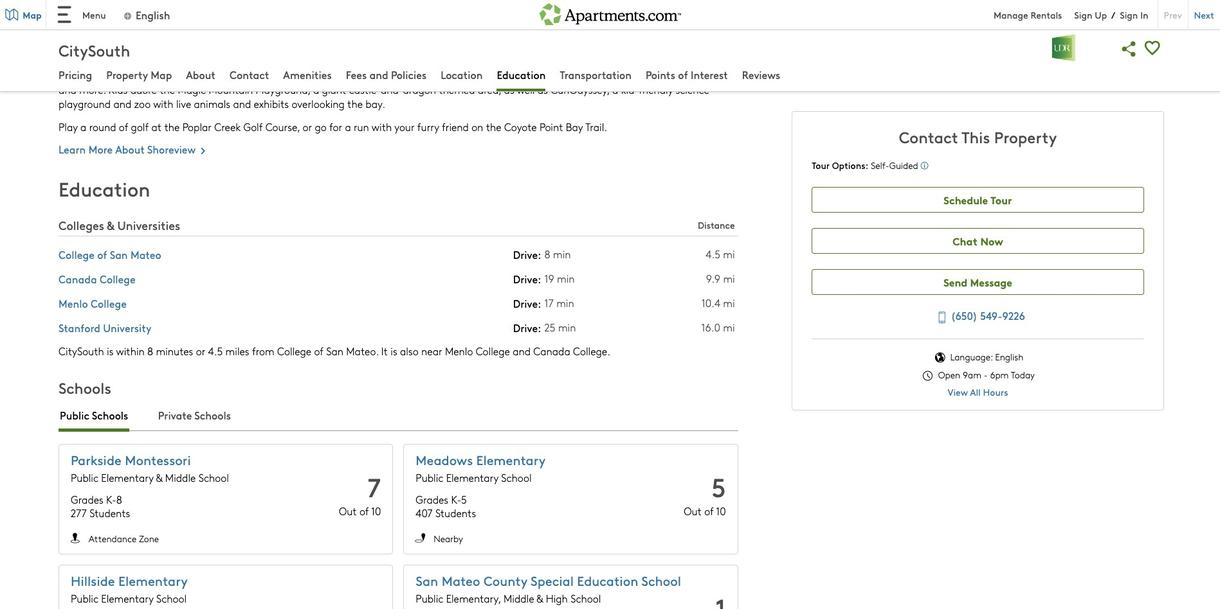 Task type: vqa. For each thing, say whether or not it's contained in the screenshot.
rightmost Middle
yes



Task type: locate. For each thing, give the bounding box(es) containing it.
as left well
[[504, 83, 514, 97]]

k- for 5
[[451, 493, 461, 507]]

language: english
[[948, 351, 1023, 364]]

map up adore at the left top
[[151, 68, 172, 82]]

and down francisco,
[[249, 31, 267, 45]]

1 citysouth from the top
[[59, 39, 130, 60]]

4.5 right minutes
[[208, 345, 223, 358]]

bay. down castle-
[[366, 97, 385, 111]]

4 drive: from the top
[[513, 321, 541, 335]]

students for 5
[[435, 507, 476, 520]]

0 horizontal spatial menlo
[[59, 296, 88, 310]]

min inside drive: 25 min
[[558, 321, 576, 335]]

and down the mountain
[[233, 97, 251, 111]]

min up 19
[[553, 248, 571, 261]]

4.5
[[706, 248, 720, 261], [208, 345, 223, 358]]

coyote down well
[[504, 120, 537, 134]]

about
[[186, 68, 216, 82], [115, 142, 145, 156]]

san down colleges & universities
[[110, 247, 128, 262]]

english up "seven"
[[136, 7, 170, 22]]

grades inside the 'grades k-5 407 students'
[[416, 493, 448, 507]]

is
[[361, 17, 368, 31], [270, 31, 276, 45], [107, 345, 114, 358], [391, 345, 397, 358]]

in down 'enjoy'
[[59, 69, 67, 82]]

2 vertical spatial &
[[537, 592, 543, 606]]

message
[[970, 274, 1012, 289]]

0 horizontal spatial contact
[[230, 68, 269, 82]]

mateo inside san mateo county special education school public elementary, middle & high school
[[442, 572, 480, 590]]

your
[[394, 120, 415, 134]]

public down meadows
[[416, 471, 443, 485]]

k- right 407
[[451, 493, 461, 507]]

/
[[1112, 8, 1115, 21]]

students inside the 'grades k-5 407 students'
[[435, 507, 476, 520]]

0 vertical spatial tour
[[812, 159, 830, 172]]

1 vertical spatial with
[[153, 97, 173, 111]]

property inside button
[[106, 68, 148, 82]]

montessori
[[125, 452, 191, 469]]

sign right "/"
[[1120, 8, 1138, 21]]

more
[[89, 142, 113, 156]]

students up nearby
[[435, 507, 476, 520]]

bay. up interstate
[[649, 31, 668, 45]]

canada up the menlo college link
[[59, 272, 97, 286]]

1 horizontal spatial english
[[995, 351, 1023, 364]]

area
[[375, 69, 397, 82]]

min inside drive: 17 min
[[556, 297, 574, 310]]

bay
[[229, 31, 246, 45], [566, 120, 583, 134]]

4 mi from the top
[[723, 321, 735, 335]]

0 horizontal spatial in
[[59, 69, 67, 82]]

tour left options:
[[812, 159, 830, 172]]

mi for canada college
[[723, 272, 735, 286]]

8 up "attendance zone"
[[116, 493, 122, 507]]

1 vertical spatial property
[[994, 126, 1057, 147]]

sign left the up
[[1074, 8, 1092, 21]]

1 vertical spatial or
[[196, 345, 205, 358]]

0 horizontal spatial 5
[[461, 493, 467, 507]]

and down kids
[[113, 97, 131, 111]]

1 vertical spatial for
[[329, 120, 342, 134]]

0 vertical spatial map
[[23, 8, 42, 21]]

out inside 7 out of 10
[[339, 505, 357, 518]]

3 mi from the top
[[723, 297, 735, 310]]

citysouth up shoreview's
[[59, 39, 130, 60]]

of inside 7 out of 10
[[360, 505, 369, 518]]

0 vertical spatial property
[[106, 68, 148, 82]]

2 sign from the left
[[1120, 8, 1138, 21]]

hillside elementary link
[[71, 572, 188, 590]]

swimming,
[[467, 69, 517, 82]]

on right nestled
[[315, 31, 327, 45]]

0 horizontal spatial mateo
[[131, 247, 161, 262]]

airport
[[375, 46, 407, 59]]

1 horizontal spatial in
[[1140, 8, 1149, 21]]

1 horizontal spatial as
[[538, 83, 548, 97]]

8 inside drive: 8 min
[[545, 248, 550, 261]]

mi up 9.9 mi
[[723, 248, 735, 261]]

drive: left 19
[[513, 272, 541, 286]]

0 horizontal spatial as
[[504, 83, 514, 97]]

0 vertical spatial 4.5
[[706, 248, 720, 261]]

students inside grades k-8 277 students
[[89, 507, 130, 520]]

citysouth
[[59, 39, 130, 60], [59, 345, 104, 358]]

public up parkside
[[60, 408, 89, 422]]

0 vertical spatial in
[[1140, 8, 1149, 21]]

shoreview up shore
[[312, 17, 358, 31]]

located less than 20 miles southeast of san francisco, shoreview is a coastal neighborhood in san mateo, california. shoreview possesses incredible views of the san francisco bay and is nestled on the shore of the seal slough, a narrow waterway branching from the bay. residents enjoy living just seven miles south of the san francisco international airport with access to public transportation and several interstate highways.
[[59, 17, 728, 59]]

drive:
[[513, 247, 541, 262], [513, 272, 541, 286], [513, 296, 541, 310], [513, 321, 541, 335]]

1 out from the left
[[339, 505, 357, 518]]

1 horizontal spatial education
[[497, 68, 546, 82]]

about up magic
[[186, 68, 216, 82]]

1 vertical spatial map
[[151, 68, 172, 82]]

public down parkside
[[71, 471, 98, 485]]

mateo up elementary,
[[442, 572, 480, 590]]

0 vertical spatial point
[[297, 69, 320, 82]]

school inside parkside montessori public elementary & middle school
[[199, 471, 229, 485]]

1 horizontal spatial 8
[[147, 345, 153, 358]]

0 horizontal spatial map
[[23, 8, 42, 21]]

a up to in the top left of the page
[[464, 31, 470, 45]]

1 horizontal spatial &
[[156, 471, 162, 485]]

min right 19
[[557, 272, 575, 286]]

location
[[441, 68, 483, 82]]

min inside drive: 19 min
[[557, 272, 575, 286]]

drive: left 25
[[513, 321, 541, 335]]

miles right 20 at the left of the page
[[157, 17, 180, 31]]

2 citysouth from the top
[[59, 345, 104, 358]]

grades inside grades k-8 277 students
[[71, 493, 103, 507]]

hours
[[983, 386, 1008, 399]]

2 mi from the top
[[723, 272, 735, 286]]

1 vertical spatial contact
[[899, 126, 958, 147]]

menlo college
[[59, 296, 127, 310]]

0 horizontal spatial sign
[[1074, 8, 1092, 21]]

students up the attendance
[[89, 507, 130, 520]]

0 horizontal spatial 4.5
[[208, 345, 223, 358]]

contact up the more information icon
[[899, 126, 958, 147]]

0 vertical spatial menlo
[[59, 296, 88, 310]]

drive: up drive: 19 min
[[513, 247, 541, 262]]

k- for 7
[[106, 493, 116, 507]]

san down english link
[[163, 31, 181, 45]]

public inside the meadows elementary public elementary school
[[416, 471, 443, 485]]

1 horizontal spatial tour
[[990, 192, 1012, 207]]

international
[[312, 46, 372, 59]]

amenities
[[283, 68, 332, 82]]

0 horizontal spatial canada
[[59, 272, 97, 286]]

1 horizontal spatial sign
[[1120, 8, 1138, 21]]

play
[[59, 120, 78, 134]]

2 vertical spatial education
[[577, 572, 638, 590]]

& right "colleges"
[[107, 217, 114, 233]]

on right friend
[[472, 120, 483, 134]]

grades
[[71, 493, 103, 507], [416, 493, 448, 507]]

drive: for stanford university
[[513, 321, 541, 335]]

0 vertical spatial from
[[606, 31, 628, 45]]

san up contact button
[[247, 46, 264, 59]]

2 grades from the left
[[416, 493, 448, 507]]

0 vertical spatial education
[[497, 68, 546, 82]]

less
[[99, 17, 115, 31]]

out for 5
[[684, 505, 702, 518]]

1 vertical spatial &
[[156, 471, 162, 485]]

k-
[[106, 493, 116, 507], [451, 493, 461, 507]]

education up colleges & universities
[[59, 176, 150, 202]]

on
[[315, 31, 327, 45], [472, 120, 483, 134]]

out inside 5 out of 10
[[684, 505, 702, 518]]

k- inside the 'grades k-5 407 students'
[[451, 493, 461, 507]]

property up kids
[[106, 68, 148, 82]]

2 horizontal spatial with
[[410, 46, 430, 59]]

5
[[712, 470, 726, 505], [461, 493, 467, 507]]

2 out from the left
[[684, 505, 702, 518]]

0 horizontal spatial middle
[[165, 471, 196, 485]]

1 mi from the top
[[723, 248, 735, 261]]

elementary,
[[446, 592, 501, 606]]

9226
[[1002, 309, 1025, 323]]

mi right 16.0 at the right bottom of page
[[723, 321, 735, 335]]

schedule
[[944, 192, 988, 207]]

1 vertical spatial bay.
[[366, 97, 385, 111]]

a up shore
[[370, 17, 376, 31]]

francisco down southeast
[[183, 31, 226, 45]]

contact
[[230, 68, 269, 82], [899, 126, 958, 147]]

0 horizontal spatial students
[[89, 507, 130, 520]]

0 vertical spatial 8
[[545, 248, 550, 261]]

k- inside grades k-8 277 students
[[106, 493, 116, 507]]

map
[[23, 8, 42, 21], [151, 68, 172, 82]]

1 as from the left
[[504, 83, 514, 97]]

0 horizontal spatial on
[[315, 31, 327, 45]]

map inside 'link'
[[23, 8, 42, 21]]

0 horizontal spatial &
[[107, 217, 114, 233]]

and-
[[381, 83, 403, 97]]

1 horizontal spatial students
[[435, 507, 476, 520]]

schools for private
[[194, 408, 231, 422]]

4.5 mi
[[706, 248, 735, 261]]

1 vertical spatial mateo
[[442, 572, 480, 590]]

2 horizontal spatial education
[[577, 572, 638, 590]]

mi for menlo college
[[723, 297, 735, 310]]

tour right schedule
[[990, 192, 1012, 207]]

middle inside parkside montessori public elementary & middle school
[[165, 471, 196, 485]]

-
[[984, 369, 988, 381]]

parkside
[[71, 452, 122, 469]]

549-
[[980, 309, 1002, 323]]

francisco
[[183, 31, 226, 45], [267, 46, 310, 59]]

min for college of san mateo
[[553, 248, 571, 261]]

public left elementary,
[[416, 592, 443, 606]]

and down pricing
[[59, 83, 76, 97]]

2 drive: from the top
[[513, 272, 541, 286]]

schools right private
[[194, 408, 231, 422]]

a left run on the left top
[[345, 120, 351, 134]]

& down montessori
[[156, 471, 162, 485]]

on inside located less than 20 miles southeast of san francisco, shoreview is a coastal neighborhood in san mateo, california. shoreview possesses incredible views of the san francisco bay and is nestled on the shore of the seal slough, a narrow waterway branching from the bay. residents enjoy living just seven miles south of the san francisco international airport with access to public transportation and several interstate highways.
[[315, 31, 327, 45]]

mateo down universities
[[131, 247, 161, 262]]

1 horizontal spatial mateo
[[442, 572, 480, 590]]

& left high
[[537, 592, 543, 606]]

drive: for canada college
[[513, 272, 541, 286]]

private schools link
[[158, 408, 231, 422]]

elementary for meadows elementary
[[446, 471, 498, 485]]

golf
[[131, 120, 149, 134]]

0 vertical spatial middle
[[165, 471, 196, 485]]

0 horizontal spatial about
[[115, 142, 145, 156]]

1 horizontal spatial with
[[372, 120, 392, 134]]

learn more about shoreview link
[[59, 142, 209, 156]]

1 horizontal spatial map
[[151, 68, 172, 82]]

narrow
[[473, 31, 505, 45]]

16.0 mi
[[701, 321, 735, 335]]

in
[[1140, 8, 1149, 21], [59, 69, 67, 82]]

1 horizontal spatial contact
[[899, 126, 958, 147]]

college of san mateo
[[59, 247, 161, 262]]

0 horizontal spatial k-
[[106, 493, 116, 507]]

map left located
[[23, 8, 42, 21]]

california.
[[549, 17, 597, 31]]

or
[[303, 120, 312, 134], [196, 345, 205, 358]]

curiodyssey,
[[551, 83, 610, 97]]

public
[[60, 408, 89, 422], [71, 471, 98, 485], [416, 471, 443, 485], [71, 592, 98, 606], [416, 592, 443, 606]]

bay up visit
[[229, 31, 246, 45]]

1 vertical spatial menlo
[[445, 345, 473, 358]]

of inside button
[[678, 68, 688, 82]]

education up well
[[497, 68, 546, 82]]

parkside montessori public elementary & middle school
[[71, 452, 229, 485]]

2 students from the left
[[435, 507, 476, 520]]

grades down parkside
[[71, 493, 103, 507]]

reviews button
[[742, 68, 780, 84]]

is up shore
[[361, 17, 368, 31]]

menlo right "near"
[[445, 345, 473, 358]]

of inside 5 out of 10
[[705, 505, 714, 518]]

stanford
[[59, 321, 100, 335]]

1 horizontal spatial grades
[[416, 493, 448, 507]]

25
[[545, 321, 555, 335]]

0 horizontal spatial coyote
[[261, 69, 294, 82]]

play a round of golf at the poplar creek golf course, or go for a run with your furry friend on the coyote point bay trail.
[[59, 120, 607, 134]]

public for hillside elementary
[[71, 592, 98, 606]]

0 horizontal spatial or
[[196, 345, 205, 358]]

share listing image
[[1118, 37, 1141, 60]]

1 students from the left
[[89, 507, 130, 520]]

point left trail.
[[540, 120, 563, 134]]

0 vertical spatial bay.
[[649, 31, 668, 45]]

friendly
[[639, 83, 673, 97]]

for inside the in shoreview's northernmost point, visit the coyote point recreation area for picnicking, swimming, windsurfing, biking, jogging, fishing, boating, and more. kids adore the magic mountain playground, a giant castle-and-dragon themed area, as well as curiodyssey, a kid-friendly science playground and zoo with live animals and exhibits overlooking the bay.
[[399, 69, 412, 82]]

with right run on the left top
[[372, 120, 392, 134]]

public down hillside
[[71, 592, 98, 606]]

schedule tour button
[[812, 187, 1144, 213]]

1 horizontal spatial coyote
[[504, 120, 537, 134]]

elementary
[[476, 452, 546, 469], [101, 471, 153, 485], [446, 471, 498, 485], [118, 572, 188, 590], [101, 592, 153, 606]]

mi right 9.9
[[723, 272, 735, 286]]

min inside drive: 8 min
[[553, 248, 571, 261]]

middle down montessori
[[165, 471, 196, 485]]

& inside san mateo county special education school public elementary, middle & high school
[[537, 592, 543, 606]]

francisco down nestled
[[267, 46, 310, 59]]

1 vertical spatial on
[[472, 120, 483, 134]]

2 k- from the left
[[451, 493, 461, 507]]

0 vertical spatial english
[[136, 7, 170, 22]]

elementary inside parkside montessori public elementary & middle school
[[101, 471, 153, 485]]

min for stanford university
[[558, 321, 576, 335]]

1 horizontal spatial or
[[303, 120, 312, 134]]

public inside parkside montessori public elementary & middle school
[[71, 471, 98, 485]]

0 horizontal spatial from
[[252, 345, 274, 358]]

0 vertical spatial contact
[[230, 68, 269, 82]]

miles up northernmost on the top
[[161, 46, 185, 59]]

0 vertical spatial about
[[186, 68, 216, 82]]

map inside button
[[151, 68, 172, 82]]

as down windsurfing,
[[538, 83, 548, 97]]

8 inside grades k-8 277 students
[[116, 493, 122, 507]]

san inside san mateo county special education school public elementary, middle & high school
[[416, 572, 438, 590]]

citysouth down "stanford"
[[59, 345, 104, 358]]

10.4
[[702, 297, 720, 310]]

manage
[[994, 8, 1028, 21]]

mi right 10.4
[[723, 297, 735, 310]]

0 horizontal spatial with
[[153, 97, 173, 111]]

8
[[545, 248, 550, 261], [147, 345, 153, 358], [116, 493, 122, 507]]

k- right '277'
[[106, 493, 116, 507]]

middle down county
[[504, 592, 534, 606]]

drive: 8 min
[[513, 247, 571, 262]]

points of interest button
[[646, 68, 728, 84]]

0 horizontal spatial 8
[[116, 493, 122, 507]]

8 up 19
[[545, 248, 550, 261]]

10 inside 7 out of 10
[[371, 505, 381, 518]]

1 grades from the left
[[71, 493, 103, 507]]

drive: for menlo college
[[513, 296, 541, 310]]

or left go
[[303, 120, 312, 134]]

seven
[[132, 46, 158, 59]]

guided
[[889, 160, 918, 172]]

english up 6pm
[[995, 351, 1023, 364]]

options:
[[832, 159, 869, 172]]

miles right minutes
[[225, 345, 249, 358]]

mateo.
[[346, 345, 379, 358]]

0 vertical spatial on
[[315, 31, 327, 45]]

10 inside 5 out of 10
[[716, 505, 726, 518]]

elementary for hillside elementary
[[101, 592, 153, 606]]

0 vertical spatial coyote
[[261, 69, 294, 82]]

0 horizontal spatial point
[[297, 69, 320, 82]]

coyote up playground,
[[261, 69, 294, 82]]

min right 25
[[558, 321, 576, 335]]

1 vertical spatial citysouth
[[59, 345, 104, 358]]

1 horizontal spatial from
[[606, 31, 628, 45]]

0 horizontal spatial english
[[136, 7, 170, 22]]

0 horizontal spatial bay.
[[366, 97, 385, 111]]

1 horizontal spatial shoreview
[[312, 17, 358, 31]]

now
[[981, 233, 1003, 248]]

with down seal at left top
[[410, 46, 430, 59]]

bay inside located less than 20 miles southeast of san francisco, shoreview is a coastal neighborhood in san mateo, california. shoreview possesses incredible views of the san francisco bay and is nestled on the shore of the seal slough, a narrow waterway branching from the bay. residents enjoy living just seven miles south of the san francisco international airport with access to public transportation and several interstate highways.
[[229, 31, 246, 45]]

canada down 25
[[533, 345, 570, 358]]

for up "dragon"
[[399, 69, 412, 82]]

min for canada college
[[557, 272, 575, 286]]

0 vertical spatial mateo
[[131, 247, 161, 262]]

0 vertical spatial for
[[399, 69, 412, 82]]

contact for contact this property
[[899, 126, 958, 147]]

0 vertical spatial citysouth
[[59, 39, 130, 60]]

0 horizontal spatial education
[[59, 176, 150, 202]]

1 vertical spatial bay
[[566, 120, 583, 134]]

2 10 from the left
[[716, 505, 726, 518]]

schools for public
[[92, 408, 128, 422]]

school inside the meadows elementary public elementary school
[[501, 471, 532, 485]]

seal
[[406, 31, 425, 45]]

public inside hillside elementary public elementary school
[[71, 592, 98, 606]]

about down golf
[[115, 142, 145, 156]]

schools up public schools
[[59, 377, 111, 398]]

1 k- from the left
[[106, 493, 116, 507]]

2 vertical spatial 8
[[116, 493, 122, 507]]

schools inside public schools link
[[92, 408, 128, 422]]

1 10 from the left
[[371, 505, 381, 518]]

well
[[517, 83, 535, 97]]

giant
[[322, 83, 346, 97]]

5 out of 10
[[684, 470, 726, 518]]

2 horizontal spatial 8
[[545, 248, 550, 261]]

1 vertical spatial tour
[[990, 192, 1012, 207]]

and up and-
[[370, 68, 388, 82]]

1 horizontal spatial bay.
[[649, 31, 668, 45]]

school inside hillside elementary public elementary school
[[156, 592, 187, 606]]

1 drive: from the top
[[513, 247, 541, 262]]

san down nearby
[[416, 572, 438, 590]]

0 horizontal spatial francisco
[[183, 31, 226, 45]]

public
[[478, 46, 506, 59]]

1 vertical spatial 4.5
[[208, 345, 223, 358]]

go
[[315, 120, 327, 134]]

within
[[116, 345, 145, 358]]

1 horizontal spatial for
[[399, 69, 412, 82]]

students for 7
[[89, 507, 130, 520]]

3 drive: from the top
[[513, 296, 541, 310]]

view
[[948, 386, 968, 399]]



Task type: describe. For each thing, give the bounding box(es) containing it.
live
[[176, 97, 191, 111]]

the up visit
[[229, 46, 244, 59]]

10 for 5
[[716, 505, 726, 518]]

contact button
[[230, 68, 269, 84]]

course,
[[265, 120, 300, 134]]

in inside the manage rentals sign up / sign in
[[1140, 8, 1149, 21]]

send
[[944, 274, 967, 289]]

point inside the in shoreview's northernmost point, visit the coyote point recreation area for picnicking, swimming, windsurfing, biking, jogging, fishing, boating, and more. kids adore the magic mountain playground, a giant castle-and-dragon themed area, as well as curiodyssey, a kid-friendly science playground and zoo with live animals and exhibits overlooking the bay.
[[297, 69, 320, 82]]

next
[[1194, 8, 1214, 21]]

16.0
[[701, 321, 720, 335]]

0 horizontal spatial tour
[[812, 159, 830, 172]]

1 vertical spatial point
[[540, 120, 563, 134]]

send message button
[[812, 270, 1144, 295]]

and down drive: 25 min
[[513, 345, 531, 358]]

apartments.com logo image
[[539, 0, 681, 25]]

stanford university link
[[59, 321, 151, 335]]

1 horizontal spatial menlo
[[445, 345, 473, 358]]

sign in link
[[1120, 8, 1149, 21]]

& inside parkside montessori public elementary & middle school
[[156, 471, 162, 485]]

trail.
[[585, 120, 607, 134]]

shore
[[348, 31, 373, 45]]

just
[[113, 46, 130, 59]]

interest
[[691, 68, 728, 82]]

themed
[[439, 83, 475, 97]]

several
[[600, 46, 632, 59]]

coyote inside the in shoreview's northernmost point, visit the coyote point recreation area for picnicking, swimming, windsurfing, biking, jogging, fishing, boating, and more. kids adore the magic mountain playground, a giant castle-and-dragon themed area, as well as curiodyssey, a kid-friendly science playground and zoo with live animals and exhibits overlooking the bay.
[[261, 69, 294, 82]]

the down area,
[[486, 120, 501, 134]]

out for 7
[[339, 505, 357, 518]]

and down branching
[[579, 46, 597, 59]]

to
[[466, 46, 476, 59]]

colleges & universities
[[59, 217, 180, 233]]

9am
[[963, 369, 982, 381]]

neighborhood
[[416, 17, 480, 31]]

0 horizontal spatial shoreview
[[147, 142, 196, 156]]

hillside elementary public elementary school
[[71, 572, 188, 606]]

a left the kid-
[[612, 83, 618, 97]]

9.9 mi
[[706, 272, 735, 286]]

7 out of 10
[[339, 470, 381, 518]]

is left the within
[[107, 345, 114, 358]]

1 vertical spatial english
[[995, 351, 1023, 364]]

mi for college of san mateo
[[723, 248, 735, 261]]

map link
[[0, 0, 46, 30]]

exhibits
[[254, 97, 289, 111]]

10 for 7
[[371, 505, 381, 518]]

distance
[[698, 219, 735, 232]]

(650) 549-9226 link
[[931, 307, 1025, 326]]

friend
[[442, 120, 469, 134]]

policies
[[391, 68, 427, 82]]

the down northernmost on the top
[[160, 83, 175, 97]]

a up overlooking
[[313, 83, 319, 97]]

citysouth for citysouth is within 8 minutes or 4.5 miles from college of san mateo. it is also near menlo college and canada college.
[[59, 345, 104, 358]]

canada college
[[59, 272, 136, 286]]

407
[[416, 507, 433, 520]]

private
[[158, 408, 192, 422]]

9.9
[[706, 272, 720, 286]]

county
[[484, 572, 527, 590]]

english link
[[123, 7, 170, 22]]

with inside located less than 20 miles southeast of san francisco, shoreview is a coastal neighborhood in san mateo, california. shoreview possesses incredible views of the san francisco bay and is nestled on the shore of the seal slough, a narrow waterway branching from the bay. residents enjoy living just seven miles south of the san francisco international airport with access to public transportation and several interstate highways.
[[410, 46, 430, 59]]

0 vertical spatial francisco
[[183, 31, 226, 45]]

the right at
[[164, 120, 180, 134]]

self-guided
[[871, 160, 921, 172]]

bay. inside located less than 20 miles southeast of san francisco, shoreview is a coastal neighborhood in san mateo, california. shoreview possesses incredible views of the san francisco bay and is nestled on the shore of the seal slough, a narrow waterway branching from the bay. residents enjoy living just seven miles south of the san francisco international airport with access to public transportation and several interstate highways.
[[649, 31, 668, 45]]

a right play
[[80, 120, 86, 134]]

1 vertical spatial education
[[59, 176, 150, 202]]

furry
[[417, 120, 439, 134]]

1 sign from the left
[[1074, 8, 1092, 21]]

drive: 19 min
[[513, 272, 575, 286]]

tour inside "schedule tour" button
[[990, 192, 1012, 207]]

pricing
[[59, 68, 92, 82]]

san left francisco,
[[244, 17, 261, 31]]

1 horizontal spatial canada
[[533, 345, 570, 358]]

0 vertical spatial canada
[[59, 272, 97, 286]]

zone
[[139, 533, 159, 545]]

1 vertical spatial about
[[115, 142, 145, 156]]

highways.
[[682, 46, 728, 59]]

(650) 549-9226
[[951, 309, 1025, 323]]

1 vertical spatial from
[[252, 345, 274, 358]]

visit
[[222, 69, 240, 82]]

colleges
[[59, 217, 104, 233]]

0 horizontal spatial for
[[329, 120, 342, 134]]

drive: for college of san mateo
[[513, 247, 541, 262]]

1 horizontal spatial on
[[472, 120, 483, 134]]

is down francisco,
[[270, 31, 276, 45]]

the down coastal
[[388, 31, 403, 45]]

0 vertical spatial &
[[107, 217, 114, 233]]

slough,
[[427, 31, 461, 45]]

2 vertical spatial with
[[372, 120, 392, 134]]

1 horizontal spatial bay
[[566, 120, 583, 134]]

1 vertical spatial 8
[[147, 345, 153, 358]]

education inside san mateo county special education school public elementary, middle & high school
[[577, 572, 638, 590]]

the right visit
[[243, 69, 258, 82]]

5 inside 5 out of 10
[[712, 470, 726, 505]]

san left mateo.
[[326, 345, 343, 358]]

poplar
[[182, 120, 212, 134]]

area,
[[478, 83, 501, 97]]

fishing,
[[652, 69, 685, 82]]

amenities button
[[283, 68, 332, 84]]

5 inside the 'grades k-5 407 students'
[[461, 493, 467, 507]]

menu
[[82, 8, 106, 21]]

more information image
[[921, 162, 928, 170]]

the up international on the left of the page
[[330, 31, 345, 45]]

1 horizontal spatial about
[[186, 68, 216, 82]]

overlooking
[[292, 97, 345, 111]]

2 as from the left
[[538, 83, 548, 97]]

manage rentals sign up / sign in
[[994, 8, 1149, 21]]

menlo college link
[[59, 296, 127, 310]]

points of interest
[[646, 68, 728, 82]]

property management company logo image
[[1028, 33, 1100, 62]]

recreation
[[323, 69, 373, 82]]

transportation
[[509, 46, 577, 59]]

at
[[151, 120, 161, 134]]

1 horizontal spatial francisco
[[267, 46, 310, 59]]

learn more about shoreview
[[59, 142, 198, 156]]

mi for stanford university
[[723, 321, 735, 335]]

private schools
[[158, 408, 231, 422]]

chat now button
[[812, 228, 1144, 254]]

elementary for parkside montessori
[[101, 471, 153, 485]]

the up interstate
[[631, 31, 646, 45]]

windsurfing,
[[520, 69, 576, 82]]

about button
[[186, 68, 216, 84]]

contact this property
[[899, 126, 1057, 147]]

round
[[89, 120, 116, 134]]

7
[[368, 470, 381, 505]]

universities
[[117, 217, 180, 233]]

grades for 5
[[416, 493, 448, 507]]

animals
[[194, 97, 230, 111]]

citysouth is within 8 minutes or 4.5 miles from college of san mateo. it is also near menlo college and canada college.
[[59, 345, 610, 358]]

parkside montessori link
[[71, 452, 191, 469]]

san right the in
[[494, 17, 511, 31]]

0 vertical spatial miles
[[157, 17, 180, 31]]

stanford university
[[59, 321, 151, 335]]

grades for 7
[[71, 493, 103, 507]]

middle inside san mateo county special education school public elementary, middle & high school
[[504, 592, 534, 606]]

in inside the in shoreview's northernmost point, visit the coyote point recreation area for picnicking, swimming, windsurfing, biking, jogging, fishing, boating, and more. kids adore the magic mountain playground, a giant castle-and-dragon themed area, as well as curiodyssey, a kid-friendly science playground and zoo with live animals and exhibits overlooking the bay.
[[59, 69, 67, 82]]

contact for contact button
[[230, 68, 269, 82]]

mountain
[[209, 83, 253, 97]]

chat
[[953, 233, 978, 248]]

2 horizontal spatial shoreview
[[599, 17, 646, 31]]

public inside san mateo county special education school public elementary, middle & high school
[[416, 592, 443, 606]]

grades k-8 277 students
[[71, 493, 130, 520]]

from inside located less than 20 miles southeast of san francisco, shoreview is a coastal neighborhood in san mateo, california. shoreview possesses incredible views of the san francisco bay and is nestled on the shore of the seal slough, a narrow waterway branching from the bay. residents enjoy living just seven miles south of the san francisco international airport with access to public transportation and several interstate highways.
[[606, 31, 628, 45]]

property map button
[[106, 68, 172, 84]]

attendance zone
[[89, 533, 159, 545]]

in shoreview's northernmost point, visit the coyote point recreation area for picnicking, swimming, windsurfing, biking, jogging, fishing, boating, and more. kids adore the magic mountain playground, a giant castle-and-dragon themed area, as well as curiodyssey, a kid-friendly science playground and zoo with live animals and exhibits overlooking the bay.
[[59, 69, 727, 111]]

drive: 25 min
[[513, 321, 576, 335]]

277
[[71, 507, 87, 520]]

dragon
[[403, 83, 436, 97]]

public for meadows elementary
[[416, 471, 443, 485]]

and inside button
[[370, 68, 388, 82]]

science
[[676, 83, 709, 97]]

also
[[400, 345, 419, 358]]

point,
[[193, 69, 219, 82]]

boating,
[[688, 69, 727, 82]]

public for parkside montessori
[[71, 471, 98, 485]]

san mateo county special education school link
[[416, 572, 681, 590]]

2 vertical spatial miles
[[225, 345, 249, 358]]

1 vertical spatial miles
[[161, 46, 185, 59]]

playground,
[[256, 83, 310, 97]]

public schools
[[60, 408, 128, 422]]

is right it
[[391, 345, 397, 358]]

0 vertical spatial or
[[303, 120, 312, 134]]

adore
[[130, 83, 157, 97]]

with inside the in shoreview's northernmost point, visit the coyote point recreation area for picnicking, swimming, windsurfing, biking, jogging, fishing, boating, and more. kids adore the magic mountain playground, a giant castle-and-dragon themed area, as well as curiodyssey, a kid-friendly science playground and zoo with live animals and exhibits overlooking the bay.
[[153, 97, 173, 111]]

sign up link
[[1074, 8, 1107, 21]]

19
[[545, 272, 554, 286]]

the down castle-
[[347, 97, 363, 111]]

citysouth for citysouth
[[59, 39, 130, 60]]

1 horizontal spatial 4.5
[[706, 248, 720, 261]]

the down 20 at the left of the page
[[145, 31, 161, 45]]

min for menlo college
[[556, 297, 574, 310]]

bay. inside the in shoreview's northernmost point, visit the coyote point recreation area for picnicking, swimming, windsurfing, biking, jogging, fishing, boating, and more. kids adore the magic mountain playground, a giant castle-and-dragon themed area, as well as curiodyssey, a kid-friendly science playground and zoo with live animals and exhibits overlooking the bay.
[[366, 97, 385, 111]]

prev
[[1164, 8, 1182, 21]]



